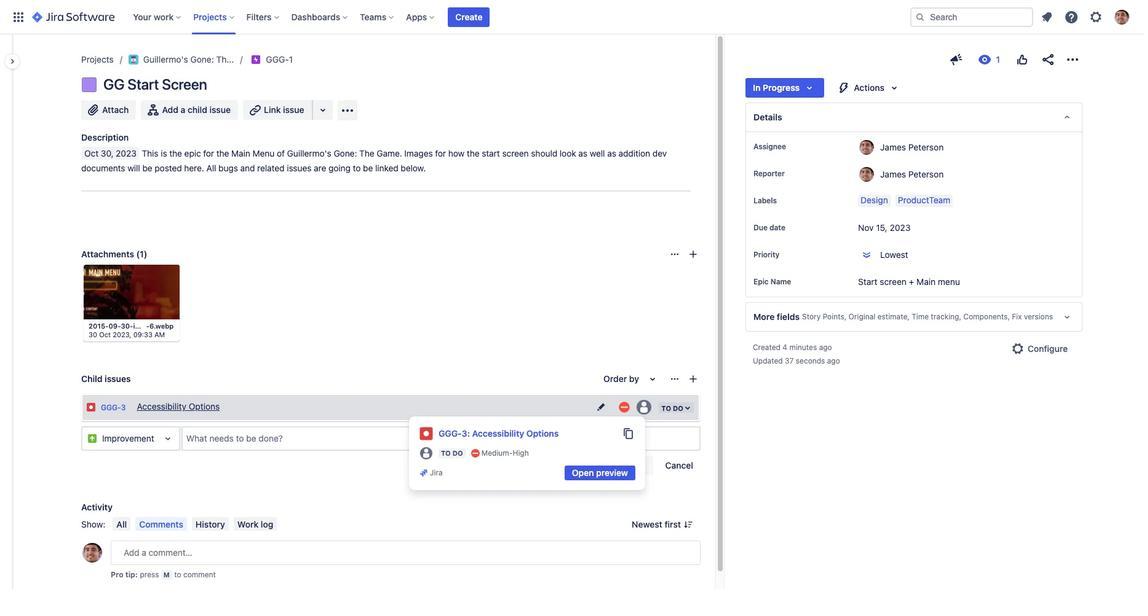 Task type: vqa. For each thing, say whether or not it's contained in the screenshot.
Add A Child Issue
yes



Task type: locate. For each thing, give the bounding box(es) containing it.
epic
[[754, 277, 769, 287]]

0 vertical spatial screen
[[502, 148, 529, 159]]

2 peterson from the top
[[908, 169, 944, 179]]

screen inside this is the epic for the main menu of guillermo's gone: the game. images for how the start screen should look as well as addition dev documents will be posted here. all bugs and related issues are going to be linked below.
[[502, 148, 529, 159]]

1 horizontal spatial gone:
[[334, 148, 357, 159]]

actions button
[[829, 78, 909, 98]]

1 vertical spatial screen
[[880, 277, 907, 287]]

start up the original
[[858, 277, 878, 287]]

below.
[[401, 163, 426, 173]]

peterson
[[908, 142, 944, 152], [908, 169, 944, 179]]

2 james peterson from the top
[[880, 169, 944, 179]]

projects up th...
[[193, 11, 227, 22]]

0 vertical spatial to
[[353, 163, 361, 173]]

all
[[206, 163, 216, 173], [117, 520, 127, 530]]

due
[[754, 223, 768, 233]]

screen
[[502, 148, 529, 159], [880, 277, 907, 287]]

accessibility up open image
[[137, 402, 186, 412]]

actions image
[[1065, 52, 1080, 67]]

0 horizontal spatial issue
[[210, 105, 231, 115]]

ggg-
[[266, 54, 289, 65], [101, 403, 121, 413], [439, 429, 462, 439]]

1 horizontal spatial start
[[858, 277, 878, 287]]

guillermo's inside this is the epic for the main menu of guillermo's gone: the game. images for how the start screen should look as well as addition dev documents will be posted here. all bugs and related issues are going to be linked below.
[[287, 148, 331, 159]]

bugs
[[218, 163, 238, 173]]

2023 right 15,
[[890, 223, 911, 233]]

main inside this is the epic for the main menu of guillermo's gone: the game. images for how the start screen should look as well as addition dev documents will be posted here. all bugs and related issues are going to be linked below.
[[231, 148, 250, 159]]

1 vertical spatial peterson
[[908, 169, 944, 179]]

child issues
[[81, 374, 131, 384]]

0 vertical spatial ggg-
[[266, 54, 289, 65]]

accessibility up medium-
[[472, 429, 524, 439]]

help image
[[1064, 10, 1079, 24]]

1 issue from the left
[[210, 105, 231, 115]]

labels
[[754, 196, 777, 205]]

0 vertical spatial projects
[[193, 11, 227, 22]]

guillermo's up are on the top left of the page
[[287, 148, 331, 159]]

look
[[560, 148, 576, 159]]

well
[[590, 148, 605, 159]]

pro tip: press m to comment
[[111, 571, 216, 580]]

1 horizontal spatial the
[[216, 148, 229, 159]]

start down guillermo's gone: the game image
[[127, 76, 159, 93]]

james peterson up productteam
[[880, 169, 944, 179]]

1 james peterson from the top
[[880, 142, 944, 152]]

issue right "link"
[[283, 105, 304, 115]]

1 horizontal spatial be
[[363, 163, 373, 173]]

the up bugs
[[216, 148, 229, 159]]

1 horizontal spatial all
[[206, 163, 216, 173]]

(1)
[[136, 249, 147, 260]]

profile image of james peterson image
[[82, 544, 102, 563]]

0 vertical spatial james
[[880, 142, 906, 152]]

child
[[188, 105, 207, 115]]

start
[[127, 76, 159, 93], [858, 277, 878, 287]]

projects inside dropdown button
[[193, 11, 227, 22]]

1 vertical spatial main
[[917, 277, 936, 287]]

15,
[[876, 223, 887, 233]]

1 horizontal spatial unassigned image
[[637, 400, 652, 415]]

be down the
[[363, 163, 373, 173]]

1 for from the left
[[203, 148, 214, 159]]

projects
[[193, 11, 227, 22], [81, 54, 114, 65]]

created 4 minutes ago updated 37 seconds ago
[[753, 343, 840, 366]]

in progress
[[753, 82, 800, 93]]

open
[[572, 468, 594, 479]]

james down details element
[[880, 142, 906, 152]]

newest
[[632, 520, 662, 530]]

1 horizontal spatial ggg-
[[266, 54, 289, 65]]

0 horizontal spatial all
[[117, 520, 127, 530]]

lowest
[[880, 250, 908, 260]]

add app image
[[340, 103, 355, 118]]

3 the from the left
[[467, 148, 480, 159]]

1 vertical spatial ago
[[827, 357, 840, 366]]

activity
[[81, 503, 113, 513]]

1 vertical spatial james
[[880, 169, 906, 179]]

options
[[189, 402, 220, 412], [526, 429, 559, 439]]

gg
[[103, 76, 124, 93]]

Add a comment… field
[[111, 541, 701, 566]]

1 peterson from the top
[[908, 142, 944, 152]]

issue actions image
[[670, 375, 680, 384]]

1 vertical spatial start
[[858, 277, 878, 287]]

versions
[[1024, 313, 1053, 322]]

teams button
[[356, 7, 399, 27]]

ggg- for 3:
[[439, 429, 462, 439]]

as right well
[[607, 148, 616, 159]]

1 vertical spatial guillermo's
[[287, 148, 331, 159]]

jira image
[[419, 469, 429, 479], [419, 469, 429, 479]]

jira software image
[[32, 10, 115, 24], [32, 10, 115, 24]]

issue inside "add a child issue" button
[[210, 105, 231, 115]]

2 issue from the left
[[283, 105, 304, 115]]

0 horizontal spatial guillermo's
[[143, 54, 188, 65]]

1 vertical spatial gone:
[[334, 148, 357, 159]]

menu bar
[[110, 518, 280, 533]]

ggg-3 link
[[101, 403, 126, 413]]

1 vertical spatial issues
[[105, 374, 131, 384]]

1 vertical spatial ggg-
[[101, 403, 121, 413]]

1 vertical spatial options
[[526, 429, 559, 439]]

to
[[353, 163, 361, 173], [174, 571, 181, 580]]

0 horizontal spatial screen
[[502, 148, 529, 159]]

details
[[754, 112, 782, 122]]

projects up edit color, purple selected image on the left of page
[[81, 54, 114, 65]]

cancel
[[665, 461, 693, 471]]

copy link to issue image
[[290, 54, 300, 64]]

1 vertical spatial unassigned image
[[420, 448, 432, 460]]

1 horizontal spatial as
[[607, 148, 616, 159]]

to inside this is the epic for the main menu of guillermo's gone: the game. images for how the start screen should look as well as addition dev documents will be posted here. all bugs and related issues are going to be linked below.
[[353, 163, 361, 173]]

0 vertical spatial 2023
[[116, 148, 136, 159]]

link web pages and more image
[[315, 103, 330, 117]]

ggg- right "issue type: bug" icon
[[101, 403, 121, 413]]

start
[[482, 148, 500, 159]]

unassigned image
[[637, 400, 652, 415], [420, 448, 432, 460]]

james peterson for reporter
[[880, 169, 944, 179]]

1 horizontal spatial accessibility
[[472, 429, 524, 439]]

0 horizontal spatial for
[[203, 148, 214, 159]]

ago up seconds at the bottom right of the page
[[819, 343, 832, 352]]

james peterson for assignee
[[880, 142, 944, 152]]

issues left are on the top left of the page
[[287, 163, 312, 173]]

cancel button
[[658, 456, 701, 476]]

start screen + main menu
[[858, 277, 960, 287]]

primary element
[[7, 0, 910, 34]]

all button
[[113, 518, 131, 533]]

0 vertical spatial gone:
[[190, 54, 214, 65]]

1 as from the left
[[578, 148, 587, 159]]

for
[[203, 148, 214, 159], [435, 148, 446, 159]]

1 horizontal spatial main
[[917, 277, 936, 287]]

design link
[[858, 195, 891, 207]]

0 vertical spatial james peterson
[[880, 142, 944, 152]]

attachments menu image
[[670, 250, 680, 260]]

all right show:
[[117, 520, 127, 530]]

james peterson down details element
[[880, 142, 944, 152]]

copy url image
[[621, 427, 635, 442]]

1 horizontal spatial to
[[353, 163, 361, 173]]

guillermo's gone: th... link
[[128, 52, 234, 67]]

main right + at the top right of page
[[917, 277, 936, 287]]

0 horizontal spatial projects
[[81, 54, 114, 65]]

of
[[277, 148, 285, 159]]

0 vertical spatial issues
[[287, 163, 312, 173]]

1
[[289, 54, 293, 65]]

issues right child
[[105, 374, 131, 384]]

1 vertical spatial all
[[117, 520, 127, 530]]

0 vertical spatial start
[[127, 76, 159, 93]]

guillermo's up 'gg start screen'
[[143, 54, 188, 65]]

2023 for nov 15, 2023
[[890, 223, 911, 233]]

peterson up productteam
[[908, 169, 944, 179]]

1 horizontal spatial issue
[[283, 105, 304, 115]]

1 the from the left
[[169, 148, 182, 159]]

0 horizontal spatial unassigned image
[[420, 448, 432, 460]]

peterson for assignee
[[908, 142, 944, 152]]

attach
[[102, 105, 129, 115]]

guillermo's gone: th...
[[143, 54, 234, 65]]

issues inside this is the epic for the main menu of guillermo's gone: the game. images for how the start screen should look as well as addition dev documents will be posted here. all bugs and related issues are going to be linked below.
[[287, 163, 312, 173]]

priority
[[754, 250, 780, 260]]

1 horizontal spatial 2023
[[890, 223, 911, 233]]

unassigned image right priority: medium-high image at bottom right
[[637, 400, 652, 415]]

productteam
[[898, 195, 950, 205]]

0 vertical spatial ago
[[819, 343, 832, 352]]

issue right the child
[[210, 105, 231, 115]]

notifications image
[[1040, 10, 1054, 24]]

for left how
[[435, 148, 446, 159]]

1 horizontal spatial projects
[[193, 11, 227, 22]]

the right is
[[169, 148, 182, 159]]

to right m
[[174, 571, 181, 580]]

0 vertical spatial peterson
[[908, 142, 944, 152]]

create
[[455, 11, 483, 22]]

projects link
[[81, 52, 114, 67]]

story
[[802, 313, 821, 322]]

ggg- up to do
[[439, 429, 462, 439]]

1 horizontal spatial issues
[[287, 163, 312, 173]]

2 horizontal spatial ggg-
[[439, 429, 462, 439]]

2 the from the left
[[216, 148, 229, 159]]

more
[[754, 312, 775, 322]]

peterson down details element
[[908, 142, 944, 152]]

ggg-3
[[101, 403, 126, 413]]

the right how
[[467, 148, 480, 159]]

0 horizontal spatial the
[[169, 148, 182, 159]]

Search field
[[910, 7, 1033, 27]]

2 vertical spatial ggg-
[[439, 429, 462, 439]]

share image
[[1041, 52, 1056, 67]]

0 vertical spatial accessibility
[[137, 402, 186, 412]]

points,
[[823, 313, 847, 322]]

2 james from the top
[[880, 169, 906, 179]]

details element
[[746, 103, 1083, 132]]

related
[[257, 163, 285, 173]]

1 james from the top
[[880, 142, 906, 152]]

1 vertical spatial projects
[[81, 54, 114, 65]]

the
[[359, 148, 374, 159]]

1 vertical spatial accessibility
[[472, 429, 524, 439]]

to do
[[441, 450, 463, 458]]

for right epic in the left top of the page
[[203, 148, 214, 159]]

add a child issue button
[[141, 100, 238, 120]]

0 vertical spatial all
[[206, 163, 216, 173]]

components,
[[963, 313, 1010, 322]]

screen right start
[[502, 148, 529, 159]]

th...
[[216, 54, 234, 65]]

ggg- left copy link to issue "image"
[[266, 54, 289, 65]]

0 horizontal spatial as
[[578, 148, 587, 159]]

2 be from the left
[[363, 163, 373, 173]]

be right will
[[142, 163, 152, 173]]

banner
[[0, 0, 1144, 34]]

0 horizontal spatial issues
[[105, 374, 131, 384]]

this
[[142, 148, 158, 159]]

3
[[121, 403, 126, 413]]

main up and
[[231, 148, 250, 159]]

0 vertical spatial main
[[231, 148, 250, 159]]

0 horizontal spatial gone:
[[190, 54, 214, 65]]

0 horizontal spatial main
[[231, 148, 250, 159]]

guillermo's gone: the game image
[[128, 55, 138, 65]]

gone: up going
[[334, 148, 357, 159]]

dev
[[653, 148, 667, 159]]

2 horizontal spatial the
[[467, 148, 480, 159]]

to right going
[[353, 163, 361, 173]]

james peterson
[[880, 142, 944, 152], [880, 169, 944, 179]]

unassigned image left to
[[420, 448, 432, 460]]

1 vertical spatial 2023
[[890, 223, 911, 233]]

0 vertical spatial options
[[189, 402, 220, 412]]

gone: left th...
[[190, 54, 214, 65]]

as left well
[[578, 148, 587, 159]]

james up design
[[880, 169, 906, 179]]

1 horizontal spatial guillermo's
[[287, 148, 331, 159]]

2023 up will
[[116, 148, 136, 159]]

filters
[[246, 11, 272, 22]]

attachments (1)
[[81, 249, 147, 260]]

in
[[753, 82, 761, 93]]

1 horizontal spatial for
[[435, 148, 446, 159]]

ago right seconds at the bottom right of the page
[[827, 357, 840, 366]]

0 vertical spatial guillermo's
[[143, 54, 188, 65]]

as
[[578, 148, 587, 159], [607, 148, 616, 159]]

menu
[[938, 277, 960, 287]]

0 horizontal spatial 2023
[[116, 148, 136, 159]]

screen left + at the top right of page
[[880, 277, 907, 287]]

is
[[161, 148, 167, 159]]

james for assignee
[[880, 142, 906, 152]]

1 horizontal spatial options
[[526, 429, 559, 439]]

0 horizontal spatial ggg-
[[101, 403, 121, 413]]

create child image
[[688, 375, 698, 384]]

Child issues field
[[183, 428, 699, 450]]

design
[[861, 195, 888, 205]]

issues
[[287, 163, 312, 173], [105, 374, 131, 384]]

0 horizontal spatial be
[[142, 163, 152, 173]]

all left bugs
[[206, 163, 216, 173]]

1 vertical spatial james peterson
[[880, 169, 944, 179]]

0 horizontal spatial to
[[174, 571, 181, 580]]



Task type: describe. For each thing, give the bounding box(es) containing it.
peterson for reporter
[[908, 169, 944, 179]]

name
[[771, 277, 791, 287]]

productteam link
[[895, 195, 953, 207]]

images
[[404, 148, 433, 159]]

ggg- for 1
[[266, 54, 289, 65]]

reporter
[[754, 169, 785, 178]]

apps button
[[402, 7, 439, 27]]

gg start screen
[[103, 76, 207, 93]]

1 horizontal spatial screen
[[880, 277, 907, 287]]

all inside "all" button
[[117, 520, 127, 530]]

2 for from the left
[[435, 148, 446, 159]]

your work
[[133, 11, 174, 22]]

this is the epic for the main menu of guillermo's gone: the game. images for how the start screen should look as well as addition dev documents will be posted here. all bugs and related issues are going to be linked below.
[[81, 148, 669, 173]]

work
[[154, 11, 174, 22]]

0 vertical spatial unassigned image
[[637, 400, 652, 415]]

download image
[[138, 271, 153, 285]]

and
[[240, 163, 255, 173]]

sidebar navigation image
[[0, 49, 27, 74]]

to
[[441, 450, 451, 458]]

do
[[453, 450, 463, 458]]

projects for projects dropdown button
[[193, 11, 227, 22]]

order by
[[604, 374, 639, 384]]

link
[[264, 105, 281, 115]]

preview
[[596, 468, 628, 479]]

going
[[328, 163, 351, 173]]

addition
[[619, 148, 650, 159]]

add a child issue
[[162, 105, 231, 115]]

menu bar containing all
[[110, 518, 280, 533]]

created
[[753, 343, 781, 352]]

documents
[[81, 163, 125, 173]]

teams
[[360, 11, 386, 22]]

newest first button
[[624, 518, 701, 533]]

assignee pin to top. only you can see pinned fields. image
[[789, 142, 798, 152]]

add attachment image
[[688, 250, 698, 260]]

description
[[81, 132, 129, 143]]

vote options: no one has voted for this issue yet. image
[[1015, 52, 1030, 67]]

menu
[[253, 148, 275, 159]]

oct
[[84, 148, 99, 159]]

posted
[[155, 163, 182, 173]]

ggg- for 3
[[101, 403, 121, 413]]

how
[[448, 148, 465, 159]]

order by button
[[596, 370, 667, 389]]

banner containing your work
[[0, 0, 1144, 34]]

assignee
[[754, 142, 786, 151]]

all inside this is the epic for the main menu of guillermo's gone: the game. images for how the start screen should look as well as addition dev documents will be posted here. all bugs and related issues are going to be linked below.
[[206, 163, 216, 173]]

create button
[[448, 7, 490, 27]]

newest first
[[632, 520, 681, 530]]

comment
[[183, 571, 216, 580]]

edit summary image
[[594, 400, 609, 415]]

are
[[314, 163, 326, 173]]

0 horizontal spatial accessibility
[[137, 402, 186, 412]]

improvement
[[102, 434, 154, 444]]

comments
[[139, 520, 183, 530]]

gone: inside this is the epic for the main menu of guillermo's gone: the game. images for how the start screen should look as well as addition dev documents will be posted here. all bugs and related issues are going to be linked below.
[[334, 148, 357, 159]]

2023 for oct 30, 2023
[[116, 148, 136, 159]]

progress
[[763, 82, 800, 93]]

nov
[[858, 223, 874, 233]]

epic image
[[251, 55, 261, 65]]

newest first image
[[683, 520, 693, 530]]

linked
[[375, 163, 398, 173]]

high
[[513, 449, 529, 458]]

jira
[[430, 469, 443, 478]]

edit color, purple selected image
[[82, 78, 97, 92]]

game.
[[377, 148, 402, 159]]

show:
[[81, 520, 105, 530]]

work log button
[[234, 518, 277, 533]]

3:
[[462, 429, 470, 439]]

updated
[[753, 357, 783, 366]]

screen
[[162, 76, 207, 93]]

first
[[665, 520, 681, 530]]

projects button
[[190, 7, 239, 27]]

fix
[[1012, 313, 1022, 322]]

0 horizontal spatial start
[[127, 76, 159, 93]]

open image
[[160, 432, 175, 447]]

+
[[909, 277, 914, 287]]

work log
[[237, 520, 273, 530]]

search image
[[915, 12, 925, 22]]

tip:
[[125, 571, 138, 580]]

37
[[785, 357, 794, 366]]

1 be from the left
[[142, 163, 152, 173]]

filters button
[[243, 7, 284, 27]]

your profile and settings image
[[1115, 10, 1129, 24]]

original
[[849, 313, 876, 322]]

settings image
[[1089, 10, 1104, 24]]

ggg-3: accessibility options
[[439, 429, 559, 439]]

1 vertical spatial to
[[174, 571, 181, 580]]

epic name
[[754, 277, 791, 287]]

time
[[912, 313, 929, 322]]

projects for projects link
[[81, 54, 114, 65]]

james for reporter
[[880, 169, 906, 179]]

fields
[[777, 312, 800, 322]]

tracking,
[[931, 313, 961, 322]]

give feedback image
[[949, 52, 964, 67]]

more fields element
[[746, 303, 1083, 332]]

minutes
[[789, 343, 817, 352]]

appswitcher icon image
[[11, 10, 26, 24]]

issue inside link issue button
[[283, 105, 304, 115]]

nov 15, 2023
[[858, 223, 911, 233]]

m
[[164, 571, 170, 579]]

delete image
[[159, 271, 174, 285]]

medium-high
[[481, 449, 529, 458]]

seconds
[[796, 357, 825, 366]]

improvement image
[[87, 434, 97, 444]]

attachments
[[81, 249, 134, 260]]

dashboards
[[291, 11, 340, 22]]

your
[[133, 11, 152, 22]]

30,
[[101, 148, 113, 159]]

actions
[[854, 82, 885, 93]]

child
[[81, 374, 102, 384]]

more fields story points, original estimate, time tracking, components, fix versions
[[754, 312, 1053, 322]]

comments button
[[135, 518, 187, 533]]

ggg-3: accessibility options link
[[439, 429, 559, 439]]

2 as from the left
[[607, 148, 616, 159]]

priority: medium-high image
[[618, 402, 631, 414]]

issue type: bug image
[[86, 403, 96, 413]]

history button
[[192, 518, 229, 533]]

estimate,
[[878, 313, 910, 322]]

ggg-1
[[266, 54, 293, 65]]

reporter pin to top. only you can see pinned fields. image
[[787, 169, 797, 179]]

0 horizontal spatial options
[[189, 402, 220, 412]]

due date
[[754, 223, 785, 233]]



